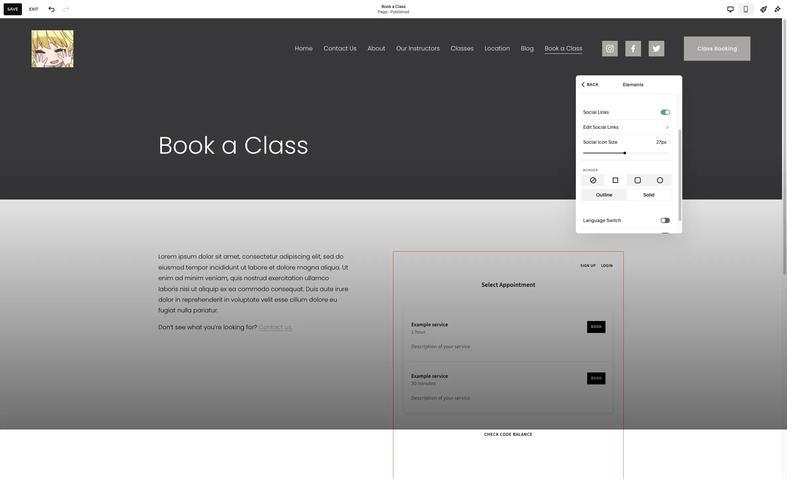 Task type: vqa. For each thing, say whether or not it's contained in the screenshot.
To activate the language switch, your site must be multilingual. You can set up translations in the language and region settings.
no



Task type: describe. For each thing, give the bounding box(es) containing it.
system pages
[[11, 293, 42, 299]]

learn more link
[[40, 224, 61, 230]]

2 icon image from the left
[[612, 177, 619, 184]]

utilities
[[11, 280, 30, 287]]

version 7.1
[[11, 326, 30, 331]]

switch
[[607, 218, 621, 224]]

back button
[[580, 77, 601, 92]]

tools
[[30, 308, 41, 314]]

linked for not linked
[[21, 194, 38, 201]]

blog demo
[[24, 158, 48, 164]]

page
[[378, 9, 388, 14]]

unless
[[56, 208, 68, 213]]

protected,
[[36, 214, 55, 219]]

website tools
[[11, 308, 41, 314]]

save button
[[4, 3, 22, 15]]

1 vertical spatial links
[[607, 124, 619, 130]]

disabled
[[83, 208, 99, 213]]

book for book a class
[[24, 173, 35, 179]]

exit
[[29, 6, 38, 11]]

not for not linked
[[11, 194, 20, 201]]

class for book a class
[[40, 173, 52, 179]]

3 icon image from the left
[[634, 177, 641, 184]]

also
[[82, 219, 90, 224]]

1 icon image from the left
[[589, 177, 597, 184]]

more
[[51, 224, 61, 229]]

exit button
[[26, 3, 42, 15]]

are
[[36, 208, 42, 213]]

social icon size
[[583, 139, 618, 145]]

·
[[388, 9, 389, 14]]

website
[[11, 308, 29, 314]]

but
[[56, 214, 63, 219]]

system
[[11, 293, 27, 299]]

password-
[[16, 214, 36, 219]]

can
[[74, 219, 81, 224]]

social links
[[583, 109, 609, 115]]

search
[[44, 219, 57, 224]]

navigation.
[[22, 219, 43, 224]]

tab list containing outline
[[582, 190, 671, 201]]

solid
[[643, 192, 655, 198]]

the
[[15, 219, 21, 224]]

not linked
[[11, 194, 38, 201]]

Social Icon Size text field
[[656, 139, 668, 146]]

engines
[[58, 219, 73, 224]]

a for book a class page · published
[[392, 4, 394, 9]]

is
[[57, 242, 60, 247]]

pages inside system pages button
[[28, 293, 42, 299]]

elements
[[623, 82, 644, 88]]

published
[[390, 9, 409, 14]]

save
[[7, 6, 18, 11]]

edit
[[583, 124, 592, 130]]

pages
[[23, 208, 35, 213]]

empty
[[60, 242, 71, 247]]

or
[[11, 214, 15, 219]]

book a class page · published
[[378, 4, 409, 14]]

Social Icon Size range field
[[583, 146, 670, 160]]



Task type: locate. For each thing, give the bounding box(es) containing it.
social right the edit
[[593, 124, 606, 130]]

solid button
[[627, 190, 671, 201]]

outline
[[596, 192, 612, 198]]

not for not linked is empty
[[37, 242, 43, 247]]

linked for not linked is empty
[[44, 242, 56, 247]]

book inside book a class "button"
[[24, 173, 35, 179]]

not left 'is'
[[37, 242, 43, 247]]

book a class button
[[0, 168, 109, 183]]

1 vertical spatial social
[[593, 124, 606, 130]]

website tools button
[[11, 304, 98, 319]]

1 horizontal spatial linked
[[44, 242, 56, 247]]

discover
[[11, 224, 27, 229]]

class up published
[[395, 4, 406, 9]]

0 vertical spatial not
[[11, 194, 20, 201]]

public
[[43, 208, 55, 213]]

they
[[64, 214, 72, 219]]

0 vertical spatial a
[[392, 4, 394, 9]]

0 vertical spatial pages
[[11, 31, 38, 42]]

cart
[[583, 233, 593, 239]]

social up the edit
[[583, 109, 597, 115]]

learn
[[40, 224, 50, 229]]

social left 'icon'
[[583, 139, 597, 145]]

1 vertical spatial a
[[36, 173, 39, 179]]

home
[[13, 12, 26, 17]]

links
[[598, 109, 609, 115], [607, 124, 619, 130]]

0 horizontal spatial not
[[11, 194, 20, 201]]

language
[[583, 218, 605, 224]]

book inside book a class page · published
[[381, 4, 391, 9]]

class for book a class page · published
[[395, 4, 406, 9]]

size
[[608, 139, 618, 145]]

navigation
[[25, 55, 52, 62]]

class inside "button"
[[40, 173, 52, 179]]

a down blog demo
[[36, 173, 39, 179]]

0 horizontal spatial linked
[[21, 194, 38, 201]]

learn more
[[40, 224, 61, 229]]

1 horizontal spatial a
[[392, 4, 394, 9]]

in
[[11, 219, 14, 224]]

a inside book a class page · published
[[392, 4, 394, 9]]

0 horizontal spatial class
[[40, 173, 52, 179]]

these pages are public unless they're disabled or password-protected, but they don't appear in the navigation. search engines can also discover them.
[[11, 208, 99, 229]]

book a class
[[24, 173, 52, 179]]

class
[[395, 4, 406, 9], [40, 173, 52, 179]]

0 vertical spatial links
[[598, 109, 609, 115]]

1 vertical spatial linked
[[44, 242, 56, 247]]

a
[[392, 4, 394, 9], [36, 173, 39, 179]]

a up published
[[392, 4, 394, 9]]

main
[[11, 55, 24, 62]]

them.
[[28, 224, 39, 229]]

Social Links checkbox
[[665, 110, 669, 114]]

1 vertical spatial not
[[37, 242, 43, 247]]

linked up "pages"
[[21, 194, 38, 201]]

1 horizontal spatial class
[[395, 4, 406, 9]]

1 vertical spatial tab list
[[582, 175, 671, 186]]

book up ·
[[381, 4, 391, 9]]

add a new page to the "not linked" navigation group image
[[81, 194, 89, 201]]

they're
[[69, 208, 82, 213]]

pages down 'home'
[[11, 31, 38, 42]]

back
[[587, 82, 599, 87]]

7.1
[[26, 326, 30, 331]]

linked
[[21, 194, 38, 201], [44, 242, 56, 247]]

blog
[[24, 158, 34, 164]]

border
[[583, 169, 598, 172]]

0 vertical spatial book
[[381, 4, 391, 9]]

pages up tools on the left of the page
[[28, 293, 42, 299]]

links up the size
[[607, 124, 619, 130]]

not
[[11, 194, 20, 201], [37, 242, 43, 247]]

icon image
[[589, 177, 597, 184], [612, 177, 619, 184], [634, 177, 641, 184], [657, 177, 664, 184]]

0 horizontal spatial a
[[36, 173, 39, 179]]

a inside "button"
[[36, 173, 39, 179]]

Language Switch checkbox
[[661, 219, 665, 223]]

linked left 'is'
[[44, 242, 56, 247]]

language switch
[[583, 218, 621, 224]]

these
[[11, 208, 22, 213]]

social for links
[[583, 109, 597, 115]]

system pages button
[[11, 289, 98, 304]]

icon
[[598, 139, 607, 145]]

book for book a class page · published
[[381, 4, 391, 9]]

2 vertical spatial tab list
[[582, 190, 671, 201]]

0 vertical spatial tab list
[[723, 4, 753, 14]]

2 vertical spatial social
[[583, 139, 597, 145]]

1 vertical spatial book
[[24, 173, 35, 179]]

book
[[381, 4, 391, 9], [24, 173, 35, 179]]

0 horizontal spatial book
[[24, 173, 35, 179]]

don't
[[73, 214, 82, 219]]

outline button
[[582, 190, 627, 201]]

links up edit social links
[[598, 109, 609, 115]]

social
[[583, 109, 597, 115], [593, 124, 606, 130], [583, 139, 597, 145]]

main navigation
[[11, 55, 52, 62]]

not up the these
[[11, 194, 20, 201]]

not linked is empty
[[37, 242, 71, 247]]

0 vertical spatial linked
[[21, 194, 38, 201]]

0 vertical spatial social
[[583, 109, 597, 115]]

a for book a class
[[36, 173, 39, 179]]

1 horizontal spatial not
[[37, 242, 43, 247]]

home button
[[0, 7, 33, 22]]

social for icon
[[583, 139, 597, 145]]

1 vertical spatial pages
[[28, 293, 42, 299]]

4 icon image from the left
[[657, 177, 664, 184]]

0 vertical spatial class
[[395, 4, 406, 9]]

appear
[[83, 214, 97, 219]]

version
[[11, 326, 25, 331]]

1 vertical spatial class
[[40, 173, 52, 179]]

pages
[[11, 31, 38, 42], [28, 293, 42, 299]]

demo
[[36, 159, 48, 164]]

1 horizontal spatial book
[[381, 4, 391, 9]]

edit social links
[[583, 124, 619, 130]]

class down demo
[[40, 173, 52, 179]]

book down blog
[[24, 173, 35, 179]]

tab list
[[723, 4, 753, 14], [582, 175, 671, 186], [582, 190, 671, 201]]

class inside book a class page · published
[[395, 4, 406, 9]]



